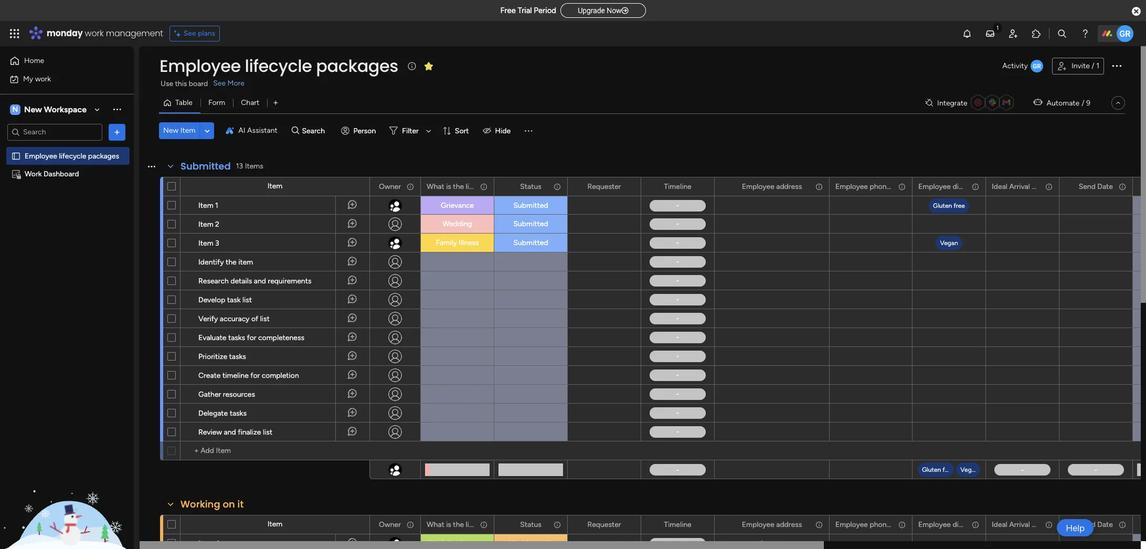 Task type: describe. For each thing, give the bounding box(es) containing it.
accuracy
[[220, 314, 250, 323]]

now
[[607, 6, 622, 15]]

1 vertical spatial gluten free
[[922, 466, 954, 473]]

greg robinson image
[[1117, 25, 1134, 42]]

prioritize tasks
[[198, 352, 246, 361]]

identify the item
[[198, 258, 253, 267]]

employee for 2nd employee phone number field from the bottom
[[836, 182, 868, 191]]

0 horizontal spatial employee lifecycle packages
[[25, 151, 119, 160]]

identify
[[198, 258, 224, 267]]

1 requester field from the top
[[585, 181, 624, 192]]

item 1
[[198, 201, 218, 210]]

hide
[[495, 126, 511, 135]]

work for my
[[35, 74, 51, 83]]

plans
[[198, 29, 215, 38]]

free trial period
[[501, 6, 557, 15]]

phone for 2nd employee phone number field from the bottom
[[870, 182, 891, 191]]

1 horizontal spatial and
[[254, 277, 266, 286]]

send for 2nd send date field from the bottom of the page
[[1079, 182, 1096, 191]]

delegate tasks
[[198, 409, 247, 418]]

my work button
[[6, 71, 113, 87]]

ideal for first "ideal arrival date" field from the bottom of the page
[[992, 520, 1008, 529]]

column information image for second status 'field' from the bottom of the page
[[553, 182, 562, 191]]

2 timeline from the top
[[664, 520, 692, 529]]

employee for the employee lifecycle packages field
[[160, 54, 241, 78]]

workspace image
[[10, 104, 20, 115]]

workspace options image
[[112, 104, 122, 115]]

home button
[[6, 52, 113, 69]]

1 ideal arrival date field from the top
[[990, 181, 1048, 192]]

new item
[[163, 126, 195, 135]]

board
[[189, 79, 208, 88]]

free
[[501, 6, 516, 15]]

2 employee dietary restriction field from the top
[[916, 519, 1011, 531]]

my work
[[23, 74, 51, 83]]

develop task list
[[198, 296, 252, 304]]

what is the life event? for first what is the life event? 'field' from the bottom
[[427, 520, 500, 529]]

develop
[[198, 296, 225, 304]]

1 arrival from the top
[[1010, 182, 1030, 191]]

n
[[12, 105, 18, 114]]

lottie animation element
[[0, 443, 134, 549]]

chart button
[[233, 94, 267, 111]]

period
[[534, 6, 557, 15]]

0 vertical spatial list
[[243, 296, 252, 304]]

inbox image
[[985, 28, 996, 39]]

tasks for delegate
[[230, 409, 247, 418]]

1 inside button
[[1097, 61, 1100, 70]]

public board image
[[11, 151, 21, 161]]

research
[[198, 277, 229, 286]]

1 image
[[993, 22, 1003, 33]]

illness
[[459, 238, 479, 247]]

review
[[198, 428, 222, 437]]

employee for first employee dietary restriction field from the top of the page
[[919, 182, 951, 191]]

9
[[1087, 98, 1091, 107]]

column information image for first "ideal arrival date" field
[[1045, 182, 1054, 191]]

help image
[[1080, 28, 1091, 39]]

2 restriction from the top
[[978, 520, 1011, 529]]

2 what from the top
[[427, 520, 445, 529]]

2
[[215, 220, 219, 229]]

person button
[[337, 122, 382, 139]]

more
[[228, 79, 245, 88]]

of
[[251, 314, 258, 323]]

event? for 1st what is the life event? 'field' from the top
[[478, 182, 500, 191]]

1 send date from the top
[[1079, 182, 1114, 191]]

options image for owner field corresponding to submitted
[[406, 178, 413, 196]]

the for first what is the life event? 'field' from the bottom
[[453, 520, 464, 529]]

table
[[175, 98, 193, 107]]

life for 1st what is the life event? 'field' from the top
[[466, 182, 476, 191]]

workspace
[[44, 104, 87, 114]]

filter
[[402, 126, 419, 135]]

see more link
[[212, 78, 246, 89]]

see inside 'use this board see more'
[[213, 79, 226, 88]]

what is the life event? for 1st what is the life event? 'field' from the top
[[427, 182, 500, 191]]

workspace selection element
[[10, 103, 88, 116]]

invite
[[1072, 61, 1090, 70]]

4
[[215, 539, 220, 548]]

the for 1st what is the life event? 'field' from the top
[[453, 182, 464, 191]]

details
[[231, 277, 252, 286]]

2 ideal arrival date from the top
[[992, 520, 1048, 529]]

work for work dashboard
[[25, 169, 42, 178]]

1 vertical spatial on
[[538, 539, 547, 548]]

2 employee dietary restriction from the top
[[919, 520, 1011, 529]]

item inside button
[[180, 126, 195, 135]]

options image for second employee phone number field from the top of the page
[[898, 516, 905, 534]]

column information image for 2nd employee address field from the bottom of the page
[[815, 182, 824, 191]]

family illness
[[436, 238, 479, 247]]

column information image for 2nd employee dietary restriction field from the top
[[972, 521, 980, 529]]

for for timeline
[[251, 371, 260, 380]]

+ Add Item text field
[[186, 445, 365, 457]]

1 vertical spatial and
[[224, 428, 236, 437]]

finalize
[[238, 428, 261, 437]]

1 status field from the top
[[518, 181, 544, 192]]

delegate
[[198, 409, 228, 418]]

options image for second status 'field' from the bottom of the page
[[553, 178, 560, 196]]

1 ideal arrival date from the top
[[992, 182, 1048, 191]]

help
[[1066, 523, 1085, 533]]

invite / 1
[[1072, 61, 1100, 70]]

options image for phone
[[898, 178, 905, 196]]

3
[[215, 239, 219, 248]]

1 horizontal spatial employee lifecycle packages
[[160, 54, 398, 78]]

ai logo image
[[226, 127, 234, 135]]

new for new item
[[163, 126, 179, 135]]

lifecycle inside list box
[[59, 151, 86, 160]]

column information image for first "ideal arrival date" field from the bottom of the page
[[1045, 521, 1054, 529]]

ai
[[239, 126, 245, 135]]

see plans button
[[169, 26, 220, 41]]

use this board see more
[[161, 79, 245, 88]]

upgrade now
[[578, 6, 622, 15]]

private dashboard image
[[11, 169, 21, 179]]

requirements
[[268, 277, 312, 286]]

work dashboard
[[25, 169, 79, 178]]

use
[[161, 79, 173, 88]]

1 timeline field from the top
[[662, 181, 694, 192]]

1 vertical spatial gluten
[[922, 466, 941, 473]]

send for first send date field from the bottom
[[1079, 520, 1096, 529]]

home
[[24, 56, 44, 65]]

collapse board header image
[[1115, 99, 1123, 107]]

Working on it field
[[178, 498, 246, 511]]

1 employee dietary restriction from the top
[[919, 182, 1011, 191]]

column information image for first send date field from the bottom
[[1119, 521, 1127, 529]]

2 employee address from the top
[[742, 520, 802, 529]]

work for monday
[[85, 27, 104, 39]]

see plans
[[184, 29, 215, 38]]

/ for 9
[[1082, 98, 1085, 107]]

lottie animation image
[[0, 443, 134, 549]]

dashboard
[[44, 169, 79, 178]]

requester for first requester field from the top of the page
[[588, 182, 621, 191]]

autopilot image
[[1034, 96, 1043, 109]]

life for first what is the life event? 'field' from the bottom
[[466, 520, 476, 529]]

options image for dietary
[[971, 178, 979, 195]]

employee for second employee phone number field from the top of the page
[[836, 520, 868, 529]]

Submitted field
[[178, 160, 234, 173]]

completeness
[[258, 333, 305, 342]]

owner field for working on it
[[376, 519, 404, 531]]

2 number from the top
[[893, 520, 918, 529]]

filter button
[[385, 122, 435, 139]]

sort button
[[438, 122, 475, 139]]

person
[[354, 126, 376, 135]]

monday work management
[[47, 27, 163, 39]]

1 employee dietary restriction field from the top
[[916, 181, 1011, 192]]

list box containing employee lifecycle packages
[[0, 145, 134, 324]]

my
[[23, 74, 33, 83]]

automate
[[1047, 98, 1080, 107]]

1 restriction from the top
[[978, 182, 1011, 191]]

tasks for prioritize
[[229, 352, 246, 361]]

options image for first "ideal arrival date" field from the bottom of the page
[[1045, 516, 1052, 534]]

invite / 1 button
[[1053, 58, 1105, 75]]

verify accuracy of list
[[198, 314, 270, 323]]

review and finalize list
[[198, 428, 272, 437]]

item
[[238, 258, 253, 267]]

create
[[198, 371, 221, 380]]

completion
[[262, 371, 299, 380]]

dietary for 2nd employee dietary restriction field from the top options icon
[[953, 520, 976, 529]]

new item button
[[159, 122, 200, 139]]

1 vertical spatial vegan
[[961, 466, 979, 473]]

event? for first what is the life event? 'field' from the bottom
[[478, 520, 500, 529]]

ideal for first "ideal arrival date" field
[[992, 182, 1008, 191]]

arrow down image
[[423, 124, 435, 137]]

timeline
[[223, 371, 249, 380]]

evaluate tasks for completeness
[[198, 333, 305, 342]]

ai assistant
[[239, 126, 278, 135]]

activity
[[1003, 61, 1028, 70]]

1 horizontal spatial packages
[[316, 54, 398, 78]]



Task type: locate. For each thing, give the bounding box(es) containing it.
0 vertical spatial packages
[[316, 54, 398, 78]]

see left plans
[[184, 29, 196, 38]]

0 vertical spatial send date field
[[1077, 181, 1116, 192]]

gather resources
[[198, 390, 255, 399]]

1 horizontal spatial vegan
[[961, 466, 979, 473]]

column information image
[[553, 182, 562, 191], [815, 182, 824, 191], [1045, 182, 1054, 191], [1119, 182, 1127, 191], [480, 521, 488, 529], [815, 521, 824, 529], [898, 521, 907, 529], [972, 521, 980, 529], [1045, 521, 1054, 529], [1119, 521, 1127, 529]]

options image for address
[[815, 516, 822, 534]]

1 vertical spatial restriction
[[978, 520, 1011, 529]]

2 what is the life event? from the top
[[427, 520, 500, 529]]

column information image for 2nd send date field from the bottom of the page
[[1119, 182, 1127, 191]]

0 vertical spatial vegan
[[940, 239, 958, 247]]

Search field
[[300, 123, 331, 138]]

select product image
[[9, 28, 20, 39]]

0 vertical spatial ideal
[[992, 182, 1008, 191]]

1 vertical spatial the
[[226, 258, 237, 267]]

0 vertical spatial life
[[466, 182, 476, 191]]

employee for 2nd employee dietary restriction field from the top
[[919, 520, 951, 529]]

for for tasks
[[247, 333, 256, 342]]

monday
[[47, 27, 83, 39]]

1 ideal from the top
[[992, 182, 1008, 191]]

What is the life event? field
[[424, 181, 500, 192], [424, 519, 500, 531]]

1 vertical spatial see
[[213, 79, 226, 88]]

warning image
[[759, 541, 767, 548]]

0 vertical spatial status
[[520, 182, 542, 191]]

0 vertical spatial and
[[254, 277, 266, 286]]

this
[[175, 79, 187, 88]]

tasks down resources
[[230, 409, 247, 418]]

list for finalize
[[263, 428, 272, 437]]

0 vertical spatial requester
[[588, 182, 621, 191]]

1 vertical spatial list
[[260, 314, 270, 323]]

1 vertical spatial employee phone number field
[[833, 519, 918, 531]]

what is the life event? up 'grievance'
[[427, 182, 500, 191]]

work
[[85, 27, 104, 39], [35, 74, 51, 83]]

task
[[227, 296, 241, 304]]

1 vertical spatial requester field
[[585, 519, 624, 531]]

send
[[1079, 182, 1096, 191], [1079, 520, 1096, 529]]

2 life from the top
[[466, 520, 476, 529]]

owner field for submitted
[[376, 181, 404, 192]]

2 requester field from the top
[[585, 519, 624, 531]]

0 vertical spatial status field
[[518, 181, 544, 192]]

1 vertical spatial what
[[427, 520, 445, 529]]

0 vertical spatial phone
[[870, 182, 891, 191]]

is up work anniversary
[[446, 520, 451, 529]]

1 event? from the top
[[478, 182, 500, 191]]

0 vertical spatial what is the life event?
[[427, 182, 500, 191]]

it inside field
[[238, 498, 244, 511]]

new down "table" button
[[163, 126, 179, 135]]

what up work anniversary
[[427, 520, 445, 529]]

0 vertical spatial employee phone number field
[[833, 181, 918, 192]]

work right my
[[35, 74, 51, 83]]

1 vertical spatial number
[[893, 520, 918, 529]]

1 vertical spatial for
[[251, 371, 260, 380]]

Employee dietary restriction field
[[916, 181, 1011, 192], [916, 519, 1011, 531]]

see inside button
[[184, 29, 196, 38]]

what
[[427, 182, 445, 191], [427, 520, 445, 529]]

list right the task
[[243, 296, 252, 304]]

2 requester from the top
[[588, 520, 621, 529]]

gluten
[[933, 202, 953, 209], [922, 466, 941, 473]]

free
[[954, 202, 965, 209], [943, 466, 954, 473]]

owner
[[379, 182, 401, 191], [379, 520, 401, 529]]

what is the life event? field up work anniversary
[[424, 519, 500, 531]]

0 vertical spatial see
[[184, 29, 196, 38]]

dietary for options image related to dietary
[[953, 182, 976, 191]]

requester for 1st requester field from the bottom of the page
[[588, 520, 621, 529]]

1 phone from the top
[[870, 182, 891, 191]]

work right private dashboard 'icon'
[[25, 169, 42, 178]]

1 horizontal spatial working
[[509, 539, 536, 548]]

employee for second employee address field from the top of the page
[[742, 520, 775, 529]]

list for of
[[260, 314, 270, 323]]

1 requester from the top
[[588, 182, 621, 191]]

2 event? from the top
[[478, 520, 500, 529]]

add view image
[[274, 99, 278, 107]]

item
[[180, 126, 195, 135], [268, 182, 283, 191], [198, 201, 213, 210], [198, 220, 213, 229], [198, 239, 213, 248], [268, 520, 283, 529], [198, 539, 213, 548]]

1 vertical spatial employee address
[[742, 520, 802, 529]]

0 vertical spatial gluten
[[933, 202, 953, 209]]

owner for working on it
[[379, 520, 401, 529]]

1 vertical spatial owner
[[379, 520, 401, 529]]

date
[[1032, 182, 1048, 191], [1098, 182, 1114, 191], [1032, 520, 1048, 529], [1098, 520, 1114, 529]]

2 arrival from the top
[[1010, 520, 1030, 529]]

column information image for second employee address field from the top of the page
[[815, 521, 824, 529]]

resources
[[223, 390, 255, 399]]

1 vertical spatial working
[[509, 539, 536, 548]]

help button
[[1057, 519, 1094, 537]]

1 horizontal spatial /
[[1092, 61, 1095, 70]]

1 vertical spatial employee dietary restriction
[[919, 520, 1011, 529]]

/
[[1092, 61, 1095, 70], [1082, 98, 1085, 107]]

anniversary
[[448, 539, 486, 548]]

0 vertical spatial gluten free
[[933, 202, 965, 209]]

1 horizontal spatial 1
[[1097, 61, 1100, 70]]

new inside workspace selection element
[[24, 104, 42, 114]]

1 horizontal spatial on
[[538, 539, 547, 548]]

item 2
[[198, 220, 219, 229]]

2 address from the top
[[777, 520, 802, 529]]

Requester field
[[585, 181, 624, 192], [585, 519, 624, 531]]

activity button
[[999, 58, 1048, 75]]

upgrade
[[578, 6, 605, 15]]

1 status from the top
[[520, 182, 542, 191]]

tasks for evaluate
[[228, 333, 245, 342]]

lifecycle up the 'dashboard' on the top of the page
[[59, 151, 86, 160]]

/ right invite
[[1092, 61, 1095, 70]]

rocket image
[[770, 541, 777, 548]]

v2 search image
[[292, 125, 300, 137]]

1 life from the top
[[466, 182, 476, 191]]

1 vertical spatial what is the life event?
[[427, 520, 500, 529]]

Employee lifecycle packages field
[[157, 54, 401, 78]]

employee for 2nd employee address field from the bottom of the page
[[742, 182, 775, 191]]

Ideal Arrival Date field
[[990, 181, 1048, 192], [990, 519, 1048, 531]]

1 is from the top
[[446, 182, 451, 191]]

the left item
[[226, 258, 237, 267]]

for right timeline
[[251, 371, 260, 380]]

working inside field
[[181, 498, 220, 511]]

new for new workspace
[[24, 104, 42, 114]]

1 vertical spatial timeline field
[[662, 519, 694, 531]]

0 vertical spatial ideal arrival date field
[[990, 181, 1048, 192]]

0 vertical spatial ideal arrival date
[[992, 182, 1048, 191]]

see
[[184, 29, 196, 38], [213, 79, 226, 88]]

for
[[247, 333, 256, 342], [251, 371, 260, 380]]

0 horizontal spatial /
[[1082, 98, 1085, 107]]

grievance
[[441, 201, 474, 210]]

1 employee address from the top
[[742, 182, 802, 191]]

1 timeline from the top
[[664, 182, 692, 191]]

and left finalize
[[224, 428, 236, 437]]

1 what is the life event? from the top
[[427, 182, 500, 191]]

2 status field from the top
[[518, 519, 544, 531]]

employee lifecycle packages up the 'dashboard' on the top of the page
[[25, 151, 119, 160]]

2 ideal from the top
[[992, 520, 1008, 529]]

packages inside list box
[[88, 151, 119, 160]]

0 vertical spatial free
[[954, 202, 965, 209]]

employee phone number for 2nd employee phone number field from the bottom
[[836, 182, 918, 191]]

0 horizontal spatial vegan
[[940, 239, 958, 247]]

employee phone number
[[836, 182, 918, 191], [836, 520, 918, 529]]

the
[[453, 182, 464, 191], [226, 258, 237, 267], [453, 520, 464, 529]]

sort
[[455, 126, 469, 135]]

submitted inside field
[[181, 160, 231, 173]]

options image
[[112, 127, 122, 137], [406, 178, 413, 196], [553, 178, 560, 196], [626, 178, 634, 196], [815, 178, 822, 196], [1045, 178, 1052, 196], [479, 516, 487, 534], [553, 516, 560, 534], [898, 516, 905, 534], [1045, 516, 1052, 534], [1118, 516, 1126, 534], [971, 516, 979, 533]]

work for work anniversary
[[429, 539, 446, 548]]

arrival
[[1010, 182, 1030, 191], [1010, 520, 1030, 529]]

1 vertical spatial ideal arrival date
[[992, 520, 1048, 529]]

ai assistant button
[[222, 122, 282, 139]]

Send Date field
[[1077, 181, 1116, 192], [1077, 519, 1116, 531]]

gluten free
[[933, 202, 965, 209], [922, 466, 954, 473]]

family
[[436, 238, 457, 247]]

remove from favorites image
[[424, 61, 434, 71]]

show board description image
[[406, 61, 418, 71]]

options image for first what is the life event? 'field' from the bottom
[[479, 516, 487, 534]]

ideal arrival date
[[992, 182, 1048, 191], [992, 520, 1048, 529]]

0 vertical spatial requester field
[[585, 181, 624, 192]]

0 vertical spatial employee address
[[742, 182, 802, 191]]

0 vertical spatial it
[[238, 498, 244, 511]]

what is the life event? up anniversary
[[427, 520, 500, 529]]

question image
[[781, 541, 786, 548]]

list box
[[0, 145, 134, 324]]

work inside button
[[35, 74, 51, 83]]

1 send date field from the top
[[1077, 181, 1116, 192]]

dietary
[[953, 182, 976, 191], [953, 520, 976, 529]]

verify
[[198, 314, 218, 323]]

requester
[[588, 182, 621, 191], [588, 520, 621, 529]]

0 horizontal spatial new
[[24, 104, 42, 114]]

1 vertical spatial tasks
[[229, 352, 246, 361]]

1 vertical spatial arrival
[[1010, 520, 1030, 529]]

address
[[777, 182, 802, 191], [777, 520, 802, 529]]

/ inside invite / 1 button
[[1092, 61, 1095, 70]]

2 employee phone number field from the top
[[833, 519, 918, 531]]

/ for 1
[[1092, 61, 1095, 70]]

dapulse close image
[[1132, 6, 1141, 17]]

0 vertical spatial timeline field
[[662, 181, 694, 192]]

trial
[[518, 6, 532, 15]]

work anniversary
[[429, 539, 486, 548]]

item 3
[[198, 239, 219, 248]]

is for first what is the life event? 'field' from the bottom
[[446, 520, 451, 529]]

lifecycle up add view icon
[[245, 54, 312, 78]]

1 vertical spatial it
[[548, 539, 553, 548]]

work right "monday"
[[85, 27, 104, 39]]

integrate
[[938, 98, 968, 107]]

employee
[[160, 54, 241, 78], [25, 151, 57, 160], [742, 182, 775, 191], [836, 182, 868, 191], [919, 182, 951, 191], [742, 520, 775, 529], [836, 520, 868, 529], [919, 520, 951, 529]]

1 vertical spatial send date
[[1079, 520, 1114, 529]]

2 send date field from the top
[[1077, 519, 1116, 531]]

2 status from the top
[[520, 520, 542, 529]]

employee phone number for second employee phone number field from the top of the page
[[836, 520, 918, 529]]

0 vertical spatial is
[[446, 182, 451, 191]]

gather
[[198, 390, 221, 399]]

0 vertical spatial work
[[85, 27, 104, 39]]

1 vertical spatial phone
[[870, 520, 891, 529]]

1 vertical spatial send date field
[[1077, 519, 1116, 531]]

options image for first send date field from the bottom
[[1118, 516, 1126, 534]]

0 vertical spatial what
[[427, 182, 445, 191]]

options image for second status 'field'
[[553, 516, 560, 534]]

upgrade now link
[[561, 3, 646, 18]]

table button
[[159, 94, 201, 111]]

0 vertical spatial dietary
[[953, 182, 976, 191]]

Search in workspace field
[[22, 126, 88, 138]]

is for 1st what is the life event? 'field' from the top
[[446, 182, 451, 191]]

1 vertical spatial ideal arrival date field
[[990, 519, 1048, 531]]

0 horizontal spatial 1
[[215, 201, 218, 210]]

restriction
[[978, 182, 1011, 191], [978, 520, 1011, 529]]

tasks down accuracy
[[228, 333, 245, 342]]

0 horizontal spatial work
[[35, 74, 51, 83]]

1 vertical spatial ideal
[[992, 520, 1008, 529]]

is
[[446, 182, 451, 191], [446, 520, 451, 529]]

hide button
[[479, 122, 517, 139]]

phone for second employee phone number field from the top of the page
[[870, 520, 891, 529]]

work
[[25, 169, 42, 178], [429, 539, 446, 548]]

0 vertical spatial working on it
[[181, 498, 244, 511]]

0 vertical spatial restriction
[[978, 182, 1011, 191]]

1 vertical spatial life
[[466, 520, 476, 529]]

employee dietary restriction
[[919, 182, 1011, 191], [919, 520, 1011, 529]]

employee lifecycle packages
[[160, 54, 398, 78], [25, 151, 119, 160]]

1 owner field from the top
[[376, 181, 404, 192]]

0 vertical spatial employee address field
[[740, 181, 805, 192]]

0 vertical spatial event?
[[478, 182, 500, 191]]

Timeline field
[[662, 181, 694, 192], [662, 519, 694, 531]]

1 vertical spatial employee lifecycle packages
[[25, 151, 119, 160]]

1 vertical spatial working on it
[[509, 539, 553, 548]]

column information image
[[406, 182, 415, 191], [480, 182, 488, 191], [898, 182, 907, 191], [972, 182, 980, 191], [406, 521, 415, 529], [553, 521, 562, 529]]

1 horizontal spatial working on it
[[509, 539, 553, 548]]

the up work anniversary
[[453, 520, 464, 529]]

0 vertical spatial /
[[1092, 61, 1095, 70]]

/ left 9
[[1082, 98, 1085, 107]]

employee inside list box
[[25, 151, 57, 160]]

1 owner from the top
[[379, 182, 401, 191]]

what is the life event? field up 'grievance'
[[424, 181, 500, 192]]

ideal
[[992, 182, 1008, 191], [992, 520, 1008, 529]]

tasks up timeline
[[229, 352, 246, 361]]

working on it
[[181, 498, 244, 511], [509, 539, 553, 548]]

1 vertical spatial employee address field
[[740, 519, 805, 531]]

new
[[24, 104, 42, 114], [163, 126, 179, 135]]

2 vertical spatial list
[[263, 428, 272, 437]]

form
[[208, 98, 225, 107]]

2 is from the top
[[446, 520, 451, 529]]

and
[[254, 277, 266, 286], [224, 428, 236, 437]]

menu image
[[524, 125, 534, 136]]

create timeline for completion
[[198, 371, 299, 380]]

1 send from the top
[[1079, 182, 1096, 191]]

dapulse integrations image
[[926, 99, 933, 107]]

list
[[243, 296, 252, 304], [260, 314, 270, 323], [263, 428, 272, 437]]

1 right invite
[[1097, 61, 1100, 70]]

option
[[0, 146, 134, 149]]

wedding
[[443, 219, 472, 228]]

1 vertical spatial event?
[[478, 520, 500, 529]]

1 employee address field from the top
[[740, 181, 805, 192]]

the up 'grievance'
[[453, 182, 464, 191]]

options image
[[1111, 59, 1123, 72], [479, 178, 487, 196], [898, 178, 905, 196], [1118, 178, 1126, 196], [971, 178, 979, 195], [406, 516, 413, 534], [815, 516, 822, 534]]

1 number from the top
[[893, 182, 918, 191]]

1 vertical spatial work
[[35, 74, 51, 83]]

phone
[[870, 182, 891, 191], [870, 520, 891, 529]]

1 horizontal spatial see
[[213, 79, 226, 88]]

employee lifecycle packages up add view icon
[[160, 54, 398, 78]]

new inside button
[[163, 126, 179, 135]]

0 vertical spatial for
[[247, 333, 256, 342]]

owner for submitted
[[379, 182, 401, 191]]

options image for 2nd employee dietary restriction field from the top
[[971, 516, 979, 533]]

automate / 9
[[1047, 98, 1091, 107]]

form button
[[201, 94, 233, 111]]

0 vertical spatial owner
[[379, 182, 401, 191]]

1 employee phone number field from the top
[[833, 181, 918, 192]]

0 vertical spatial on
[[223, 498, 235, 511]]

see left more
[[213, 79, 226, 88]]

2 vertical spatial the
[[453, 520, 464, 529]]

2 what is the life event? field from the top
[[424, 519, 500, 531]]

1 vertical spatial free
[[943, 466, 954, 473]]

options image for date
[[1118, 178, 1126, 196]]

submitted
[[181, 160, 231, 173], [514, 201, 548, 210], [514, 219, 548, 228], [514, 238, 548, 247]]

0 vertical spatial employee phone number
[[836, 182, 918, 191]]

2 employee address field from the top
[[740, 519, 805, 531]]

Owner field
[[376, 181, 404, 192], [376, 519, 404, 531]]

chart
[[241, 98, 260, 107]]

Employee address field
[[740, 181, 805, 192], [740, 519, 805, 531]]

item 4
[[198, 539, 220, 548]]

1 address from the top
[[777, 182, 802, 191]]

column information image for second employee phone number field from the top of the page
[[898, 521, 907, 529]]

angle down image
[[205, 127, 210, 135]]

prioritize
[[198, 352, 227, 361]]

2 send date from the top
[[1079, 520, 1114, 529]]

0 horizontal spatial working
[[181, 498, 220, 511]]

Employee phone number field
[[833, 181, 918, 192], [833, 519, 918, 531]]

2 send from the top
[[1079, 520, 1096, 529]]

1 vertical spatial requester
[[588, 520, 621, 529]]

1 horizontal spatial lifecycle
[[245, 54, 312, 78]]

timeline
[[664, 182, 692, 191], [664, 520, 692, 529]]

1 vertical spatial is
[[446, 520, 451, 529]]

working on it inside field
[[181, 498, 244, 511]]

1 vertical spatial owner field
[[376, 519, 404, 531]]

0 vertical spatial number
[[893, 182, 918, 191]]

list right finalize
[[263, 428, 272, 437]]

2 ideal arrival date field from the top
[[990, 519, 1048, 531]]

and right details
[[254, 277, 266, 286]]

what up 'grievance'
[[427, 182, 445, 191]]

0 vertical spatial the
[[453, 182, 464, 191]]

on inside field
[[223, 498, 235, 511]]

life up 'grievance'
[[466, 182, 476, 191]]

options image for is
[[479, 178, 487, 196]]

invite members image
[[1009, 28, 1019, 39]]

column information image for first what is the life event? 'field' from the bottom
[[480, 521, 488, 529]]

apps image
[[1032, 28, 1042, 39]]

1 vertical spatial address
[[777, 520, 802, 529]]

lifecycle
[[245, 54, 312, 78], [59, 151, 86, 160]]

dapulse rightstroke image
[[622, 7, 629, 15]]

1 up 2
[[215, 201, 218, 210]]

0 horizontal spatial on
[[223, 498, 235, 511]]

1 what is the life event? field from the top
[[424, 181, 500, 192]]

list right of
[[260, 314, 270, 323]]

new workspace
[[24, 104, 87, 114]]

1 employee phone number from the top
[[836, 182, 918, 191]]

0 vertical spatial employee dietary restriction
[[919, 182, 1011, 191]]

work left anniversary
[[429, 539, 446, 548]]

Status field
[[518, 181, 544, 192], [518, 519, 544, 531]]

is up 'grievance'
[[446, 182, 451, 191]]

options image for first "ideal arrival date" field
[[1045, 178, 1052, 196]]

life up anniversary
[[466, 520, 476, 529]]

tasks
[[228, 333, 245, 342], [229, 352, 246, 361], [230, 409, 247, 418]]

management
[[106, 27, 163, 39]]

search everything image
[[1057, 28, 1068, 39]]

0 vertical spatial send date
[[1079, 182, 1114, 191]]

working
[[181, 498, 220, 511], [509, 539, 536, 548]]

1 what from the top
[[427, 182, 445, 191]]

2 dietary from the top
[[953, 520, 976, 529]]

1 vertical spatial packages
[[88, 151, 119, 160]]

assistant
[[247, 126, 278, 135]]

new right the n
[[24, 104, 42, 114]]

research details and requirements
[[198, 277, 312, 286]]

0 vertical spatial employee lifecycle packages
[[160, 54, 398, 78]]

notifications image
[[962, 28, 973, 39]]

0 horizontal spatial working on it
[[181, 498, 244, 511]]

2 timeline field from the top
[[662, 519, 694, 531]]

0 vertical spatial address
[[777, 182, 802, 191]]

2 phone from the top
[[870, 520, 891, 529]]

2 owner from the top
[[379, 520, 401, 529]]

for down of
[[247, 333, 256, 342]]

1 vertical spatial work
[[429, 539, 446, 548]]

1 dietary from the top
[[953, 182, 976, 191]]

2 owner field from the top
[[376, 519, 404, 531]]

1 vertical spatial lifecycle
[[59, 151, 86, 160]]

2 employee phone number from the top
[[836, 520, 918, 529]]



Task type: vqa. For each thing, say whether or not it's contained in the screenshot.
topmost Owner FIELD
yes



